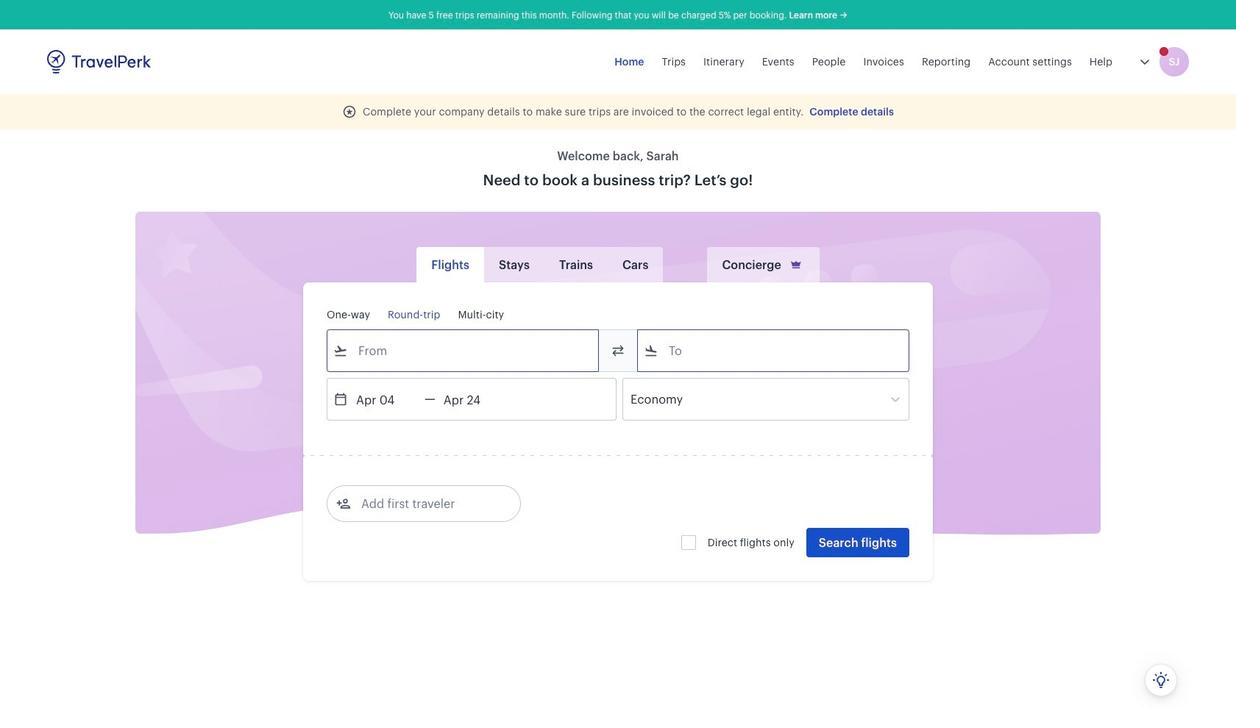 Task type: describe. For each thing, give the bounding box(es) containing it.
Add first traveler search field
[[351, 492, 504, 516]]



Task type: locate. For each thing, give the bounding box(es) containing it.
Depart text field
[[348, 379, 425, 420]]

To search field
[[659, 339, 890, 363]]

From search field
[[348, 339, 579, 363]]

Return text field
[[436, 379, 512, 420]]



Task type: vqa. For each thing, say whether or not it's contained in the screenshot.
3rd the 'United Airlines' image from the top of the page
no



